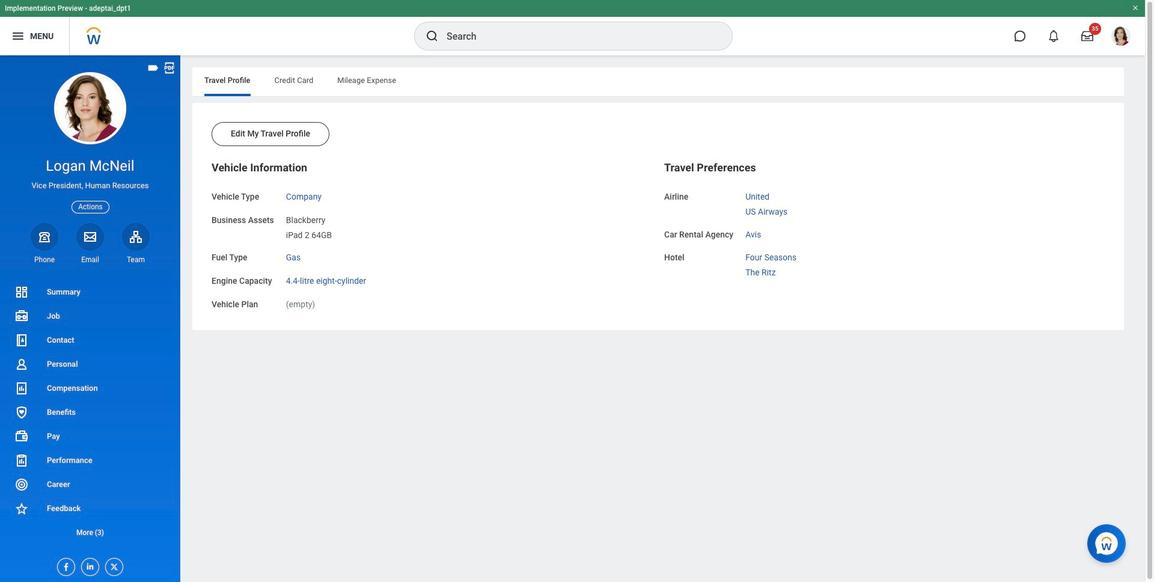 Task type: describe. For each thing, give the bounding box(es) containing it.
search image
[[425, 29, 440, 43]]

tag image
[[147, 61, 160, 75]]

close environment banner image
[[1132, 4, 1139, 11]]

x image
[[106, 559, 119, 572]]

view printable version (pdf) image
[[163, 61, 176, 75]]

ipad 2 64gb element
[[286, 228, 332, 240]]

notifications large image
[[1048, 30, 1060, 42]]

personal image
[[14, 357, 29, 372]]

feedback image
[[14, 501, 29, 516]]

job image
[[14, 309, 29, 323]]

inbox large image
[[1082, 30, 1094, 42]]

linkedin image
[[82, 559, 95, 571]]

contact image
[[14, 333, 29, 348]]

blackberry element
[[286, 213, 326, 225]]

team logan mcneil element
[[122, 255, 150, 265]]

mail image
[[83, 230, 97, 244]]

compensation image
[[14, 381, 29, 396]]

benefits image
[[14, 405, 29, 420]]

facebook image
[[58, 559, 71, 572]]

phone logan mcneil element
[[31, 255, 58, 265]]



Task type: vqa. For each thing, say whether or not it's contained in the screenshot.
'X' image
yes



Task type: locate. For each thing, give the bounding box(es) containing it.
1 group from the left
[[212, 161, 652, 311]]

banner
[[0, 0, 1146, 55]]

view team image
[[129, 230, 143, 244]]

profile logan mcneil image
[[1112, 26, 1131, 48]]

email logan mcneil element
[[76, 255, 104, 265]]

pay image
[[14, 429, 29, 444]]

summary image
[[14, 285, 29, 299]]

performance image
[[14, 453, 29, 468]]

Search Workday  search field
[[447, 23, 708, 49]]

navigation pane region
[[0, 55, 180, 582]]

career image
[[14, 477, 29, 492]]

tab list
[[192, 67, 1124, 96]]

0 horizontal spatial group
[[212, 161, 652, 311]]

list
[[0, 280, 180, 545]]

justify image
[[11, 29, 25, 43]]

1 horizontal spatial group
[[664, 161, 1105, 278]]

group
[[212, 161, 652, 311], [664, 161, 1105, 278]]

phone image
[[36, 230, 53, 244]]

items selected list
[[746, 189, 807, 217], [286, 213, 351, 241], [746, 250, 816, 278]]

2 group from the left
[[664, 161, 1105, 278]]



